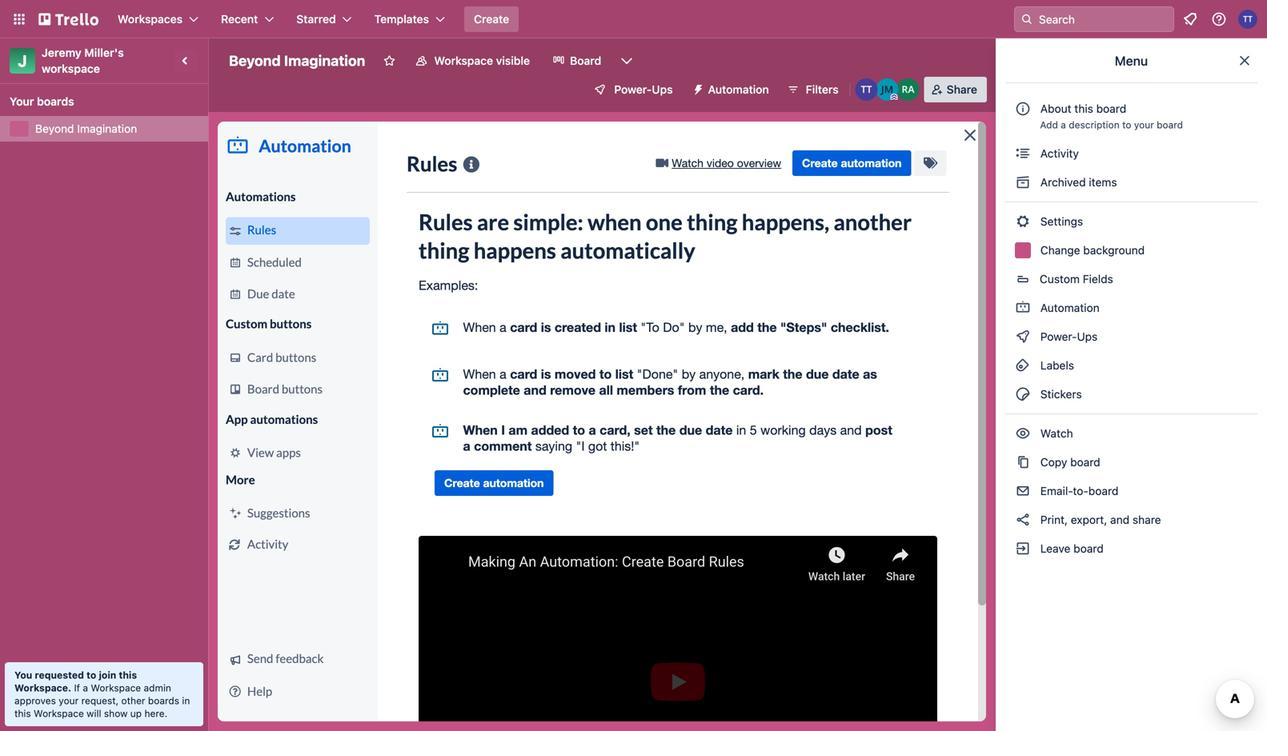 Task type: describe. For each thing, give the bounding box(es) containing it.
board up description
[[1096, 102, 1126, 115]]

menu
[[1115, 53, 1148, 68]]

0 horizontal spatial beyond
[[35, 122, 74, 135]]

1 horizontal spatial automation
[[1037, 301, 1100, 315]]

automation button
[[686, 77, 779, 102]]

your inside if a workspace admin approves your request, other boards in this workspace will show up here.
[[59, 696, 79, 707]]

description
[[1069, 119, 1120, 130]]

ruby anderson (rubyanderson7) image
[[897, 78, 919, 101]]

join
[[99, 670, 116, 681]]

custom fields
[[1040, 273, 1113, 286]]

recent
[[221, 12, 258, 26]]

imagination inside board name text box
[[284, 52, 365, 69]]

other
[[121, 696, 145, 707]]

email-
[[1040, 485, 1073, 498]]

primary element
[[0, 0, 1267, 38]]

you
[[14, 670, 32, 681]]

this inside you requested to join this workspace.
[[119, 670, 137, 681]]

power- inside "link"
[[1040, 330, 1077, 343]]

sm image for power-ups
[[1015, 329, 1031, 345]]

1 vertical spatial workspace
[[91, 683, 141, 694]]

your boards
[[10, 95, 74, 108]]

beyond imagination inside board name text box
[[229, 52, 365, 69]]

copy board
[[1037, 456, 1100, 469]]

email-to-board
[[1037, 485, 1119, 498]]

if
[[74, 683, 80, 694]]

star or unstar board image
[[383, 54, 396, 67]]

sm image for print, export, and share
[[1015, 512, 1031, 528]]

your boards with 1 items element
[[10, 92, 190, 111]]

leave
[[1040, 542, 1070, 555]]

1 vertical spatial terry turtle (terryturtle) image
[[855, 78, 878, 101]]

power-ups link
[[1005, 324, 1257, 350]]

copy board link
[[1005, 450, 1257, 475]]

board up activity link
[[1157, 119, 1183, 130]]

add
[[1040, 119, 1058, 130]]

archived items
[[1037, 176, 1117, 189]]

Search field
[[1033, 7, 1173, 31]]

workspace.
[[14, 683, 71, 694]]

settings
[[1037, 215, 1083, 228]]

items
[[1089, 176, 1117, 189]]

starred button
[[287, 6, 362, 32]]

beyond imagination inside 'beyond imagination' link
[[35, 122, 137, 135]]

templates button
[[365, 6, 455, 32]]

power-ups inside "link"
[[1037, 330, 1101, 343]]

board
[[570, 54, 601, 67]]

board down export,
[[1073, 542, 1104, 555]]

0 notifications image
[[1181, 10, 1200, 29]]

watch
[[1037, 427, 1076, 440]]

background
[[1083, 244, 1145, 257]]

show
[[104, 708, 128, 720]]

workspace visible button
[[405, 48, 540, 74]]

workspace inside button
[[434, 54, 493, 67]]

1 horizontal spatial terry turtle (terryturtle) image
[[1238, 10, 1257, 29]]

labels
[[1037, 359, 1074, 372]]

visible
[[496, 54, 530, 67]]

power- inside button
[[614, 83, 652, 96]]

ups inside power-ups "link"
[[1077, 330, 1098, 343]]

sm image for leave board
[[1015, 541, 1031, 557]]

filters button
[[782, 77, 843, 102]]

share button
[[924, 77, 987, 102]]

stickers link
[[1005, 382, 1257, 407]]

email-to-board link
[[1005, 479, 1257, 504]]

a inside about this board add a description to your board
[[1061, 119, 1066, 130]]

create button
[[464, 6, 519, 32]]

sm image for stickers
[[1015, 387, 1031, 403]]

custom fields button
[[1005, 267, 1257, 292]]

templates
[[374, 12, 429, 26]]

customize views image
[[619, 53, 635, 69]]

workspaces button
[[108, 6, 208, 32]]



Task type: vqa. For each thing, say whether or not it's contained in the screenshot.
the Increase in the Sales Increase Sales Revenue By 30% In Q3
no



Task type: locate. For each thing, give the bounding box(es) containing it.
sm image left print,
[[1015, 512, 1031, 528]]

a inside if a workspace admin approves your request, other boards in this workspace will show up here.
[[83, 683, 88, 694]]

ups left automation button
[[652, 83, 673, 96]]

1 vertical spatial power-ups
[[1037, 330, 1101, 343]]

power-ups
[[614, 83, 673, 96], [1037, 330, 1101, 343]]

recent button
[[211, 6, 284, 32]]

a right 'if'
[[83, 683, 88, 694]]

beyond down your boards
[[35, 122, 74, 135]]

search image
[[1021, 13, 1033, 26]]

1 vertical spatial power-
[[1040, 330, 1077, 343]]

sm image for settings
[[1015, 214, 1031, 230]]

stickers
[[1037, 388, 1082, 401]]

sm image
[[686, 77, 708, 99], [1015, 146, 1031, 162], [1015, 358, 1031, 374], [1015, 426, 1031, 442], [1015, 455, 1031, 471], [1015, 483, 1031, 499], [1015, 512, 1031, 528], [1015, 541, 1031, 557]]

filters
[[806, 83, 839, 96]]

admin
[[144, 683, 171, 694]]

this right "join"
[[119, 670, 137, 681]]

this
[[1074, 102, 1093, 115], [119, 670, 137, 681], [14, 708, 31, 720]]

fields
[[1083, 273, 1113, 286]]

2 vertical spatial this
[[14, 708, 31, 720]]

this up description
[[1074, 102, 1093, 115]]

beyond imagination down your boards with 1 items element
[[35, 122, 137, 135]]

1 horizontal spatial power-ups
[[1037, 330, 1101, 343]]

automation left filters button
[[708, 83, 769, 96]]

power-ups inside button
[[614, 83, 673, 96]]

1 horizontal spatial ups
[[1077, 330, 1098, 343]]

2 horizontal spatial workspace
[[434, 54, 493, 67]]

1 horizontal spatial to
[[1122, 119, 1131, 130]]

imagination down starred dropdown button
[[284, 52, 365, 69]]

5 sm image from the top
[[1015, 387, 1031, 403]]

to-
[[1073, 485, 1088, 498]]

your
[[10, 95, 34, 108]]

1 vertical spatial ups
[[1077, 330, 1098, 343]]

sm image for watch
[[1015, 426, 1031, 442]]

boards right your at left top
[[37, 95, 74, 108]]

1 vertical spatial beyond imagination
[[35, 122, 137, 135]]

change background
[[1037, 244, 1145, 257]]

this inside about this board add a description to your board
[[1074, 102, 1093, 115]]

0 horizontal spatial boards
[[37, 95, 74, 108]]

0 vertical spatial a
[[1061, 119, 1066, 130]]

activity
[[1037, 147, 1079, 160]]

sm image inside "labels" link
[[1015, 358, 1031, 374]]

power-ups button
[[582, 77, 682, 102]]

workspace left the visible
[[434, 54, 493, 67]]

archived
[[1040, 176, 1086, 189]]

your inside about this board add a description to your board
[[1134, 119, 1154, 130]]

board
[[1096, 102, 1126, 115], [1157, 119, 1183, 130], [1070, 456, 1100, 469], [1088, 485, 1119, 498], [1073, 542, 1104, 555]]

1 horizontal spatial your
[[1134, 119, 1154, 130]]

1 horizontal spatial imagination
[[284, 52, 365, 69]]

1 vertical spatial imagination
[[77, 122, 137, 135]]

1 vertical spatial automation
[[1037, 301, 1100, 315]]

board up print, export, and share
[[1088, 485, 1119, 498]]

starred
[[296, 12, 336, 26]]

0 vertical spatial beyond imagination
[[229, 52, 365, 69]]

workspace down "join"
[[91, 683, 141, 694]]

print, export, and share link
[[1005, 507, 1257, 533]]

power-
[[614, 83, 652, 96], [1040, 330, 1077, 343]]

0 horizontal spatial imagination
[[77, 122, 137, 135]]

terry turtle (terryturtle) image right 'open information menu' icon
[[1238, 10, 1257, 29]]

watch link
[[1005, 421, 1257, 447]]

terry turtle (terryturtle) image left this member is an admin of this board. image
[[855, 78, 878, 101]]

power- down customize views 'image'
[[614, 83, 652, 96]]

2 vertical spatial workspace
[[34, 708, 84, 720]]

0 horizontal spatial your
[[59, 696, 79, 707]]

0 vertical spatial imagination
[[284, 52, 365, 69]]

sm image
[[1015, 174, 1031, 190], [1015, 214, 1031, 230], [1015, 300, 1031, 316], [1015, 329, 1031, 345], [1015, 387, 1031, 403]]

j
[[18, 51, 27, 70]]

workspace
[[42, 62, 100, 75]]

sm image inside print, export, and share link
[[1015, 512, 1031, 528]]

will
[[87, 708, 101, 720]]

0 vertical spatial to
[[1122, 119, 1131, 130]]

0 vertical spatial workspace
[[434, 54, 493, 67]]

sm image inside power-ups "link"
[[1015, 329, 1031, 345]]

sm image inside archived items link
[[1015, 174, 1031, 190]]

sm image inside copy board link
[[1015, 455, 1031, 471]]

sm image left copy
[[1015, 455, 1031, 471]]

to left "join"
[[86, 670, 96, 681]]

beyond imagination down starred
[[229, 52, 365, 69]]

sm image left leave
[[1015, 541, 1031, 557]]

0 vertical spatial power-
[[614, 83, 652, 96]]

sm image right the power-ups button
[[686, 77, 708, 99]]

and
[[1110, 513, 1129, 527]]

boards
[[37, 95, 74, 108], [148, 696, 179, 707]]

1 vertical spatial this
[[119, 670, 137, 681]]

1 horizontal spatial this
[[119, 670, 137, 681]]

0 horizontal spatial ups
[[652, 83, 673, 96]]

automation down custom fields
[[1037, 301, 1100, 315]]

imagination
[[284, 52, 365, 69], [77, 122, 137, 135]]

about
[[1040, 102, 1071, 115]]

you requested to join this workspace.
[[14, 670, 137, 694]]

jeremy
[[42, 46, 81, 59]]

labels link
[[1005, 353, 1257, 379]]

0 vertical spatial automation
[[708, 83, 769, 96]]

1 horizontal spatial boards
[[148, 696, 179, 707]]

sm image inside stickers link
[[1015, 387, 1031, 403]]

automation link
[[1005, 295, 1257, 321]]

jeremy miller (jeremymiller198) image
[[876, 78, 899, 101]]

share
[[947, 83, 977, 96]]

0 horizontal spatial power-ups
[[614, 83, 673, 96]]

sm image for activity
[[1015, 146, 1031, 162]]

automation inside button
[[708, 83, 769, 96]]

sm image inside leave board link
[[1015, 541, 1031, 557]]

0 horizontal spatial beyond imagination
[[35, 122, 137, 135]]

request,
[[81, 696, 119, 707]]

sm image inside automation button
[[686, 77, 708, 99]]

leave board link
[[1005, 536, 1257, 562]]

sm image for archived items
[[1015, 174, 1031, 190]]

terry turtle (terryturtle) image
[[1238, 10, 1257, 29], [855, 78, 878, 101]]

workspace navigation collapse icon image
[[174, 50, 197, 72]]

1 horizontal spatial power-
[[1040, 330, 1077, 343]]

boards inside if a workspace admin approves your request, other boards in this workspace will show up here.
[[148, 696, 179, 707]]

0 vertical spatial terry turtle (terryturtle) image
[[1238, 10, 1257, 29]]

0 horizontal spatial a
[[83, 683, 88, 694]]

sm image inside the watch link
[[1015, 426, 1031, 442]]

power- up labels
[[1040, 330, 1077, 343]]

1 vertical spatial beyond
[[35, 122, 74, 135]]

workspace
[[434, 54, 493, 67], [91, 683, 141, 694], [34, 708, 84, 720]]

print,
[[1040, 513, 1068, 527]]

1 horizontal spatial beyond
[[229, 52, 281, 69]]

miller's
[[84, 46, 124, 59]]

to up activity link
[[1122, 119, 1131, 130]]

sm image left email-
[[1015, 483, 1031, 499]]

this down approves
[[14, 708, 31, 720]]

1 vertical spatial your
[[59, 696, 79, 707]]

sm image left activity
[[1015, 146, 1031, 162]]

boards down admin
[[148, 696, 179, 707]]

1 horizontal spatial beyond imagination
[[229, 52, 365, 69]]

workspaces
[[118, 12, 183, 26]]

board link
[[543, 48, 611, 74]]

1 horizontal spatial workspace
[[91, 683, 141, 694]]

1 horizontal spatial a
[[1061, 119, 1066, 130]]

sm image inside activity link
[[1015, 146, 1031, 162]]

sm image left labels
[[1015, 358, 1031, 374]]

this inside if a workspace admin approves your request, other boards in this workspace will show up here.
[[14, 708, 31, 720]]

sm image inside email-to-board link
[[1015, 483, 1031, 499]]

here.
[[144, 708, 167, 720]]

up
[[130, 708, 142, 720]]

Board name text field
[[221, 48, 373, 74]]

your down 'if'
[[59, 696, 79, 707]]

0 horizontal spatial this
[[14, 708, 31, 720]]

sm image inside settings link
[[1015, 214, 1031, 230]]

0 horizontal spatial workspace
[[34, 708, 84, 720]]

0 vertical spatial this
[[1074, 102, 1093, 115]]

4 sm image from the top
[[1015, 329, 1031, 345]]

open information menu image
[[1211, 11, 1227, 27]]

workspace down approves
[[34, 708, 84, 720]]

board up to-
[[1070, 456, 1100, 469]]

approves
[[14, 696, 56, 707]]

1 sm image from the top
[[1015, 174, 1031, 190]]

beyond inside board name text box
[[229, 52, 281, 69]]

ups
[[652, 83, 673, 96], [1077, 330, 1098, 343]]

change background link
[[1005, 238, 1257, 263]]

beyond imagination
[[229, 52, 365, 69], [35, 122, 137, 135]]

to inside you requested to join this workspace.
[[86, 670, 96, 681]]

about this board add a description to your board
[[1040, 102, 1183, 130]]

to inside about this board add a description to your board
[[1122, 119, 1131, 130]]

settings link
[[1005, 209, 1257, 235]]

0 vertical spatial ups
[[652, 83, 673, 96]]

requested
[[35, 670, 84, 681]]

2 horizontal spatial this
[[1074, 102, 1093, 115]]

beyond
[[229, 52, 281, 69], [35, 122, 74, 135]]

ups down automation link at the right
[[1077, 330, 1098, 343]]

1 vertical spatial a
[[83, 683, 88, 694]]

sm image for automation
[[1015, 300, 1031, 316]]

beyond down recent popup button
[[229, 52, 281, 69]]

to
[[1122, 119, 1131, 130], [86, 670, 96, 681]]

this member is an admin of this board. image
[[891, 94, 898, 101]]

print, export, and share
[[1037, 513, 1161, 527]]

custom
[[1040, 273, 1080, 286]]

your
[[1134, 119, 1154, 130], [59, 696, 79, 707]]

activity link
[[1005, 141, 1257, 166]]

beyond imagination link
[[35, 121, 198, 137]]

2 sm image from the top
[[1015, 214, 1031, 230]]

3 sm image from the top
[[1015, 300, 1031, 316]]

1 vertical spatial boards
[[148, 696, 179, 707]]

0 vertical spatial power-ups
[[614, 83, 673, 96]]

0 vertical spatial your
[[1134, 119, 1154, 130]]

0 horizontal spatial power-
[[614, 83, 652, 96]]

power-ups down customize views 'image'
[[614, 83, 673, 96]]

sm image inside automation link
[[1015, 300, 1031, 316]]

create
[[474, 12, 509, 26]]

sm image left the watch
[[1015, 426, 1031, 442]]

0 horizontal spatial to
[[86, 670, 96, 681]]

a right the add on the top right of page
[[1061, 119, 1066, 130]]

if a workspace admin approves your request, other boards in this workspace will show up here.
[[14, 683, 190, 720]]

0 horizontal spatial automation
[[708, 83, 769, 96]]

0 vertical spatial boards
[[37, 95, 74, 108]]

imagination down your boards with 1 items element
[[77, 122, 137, 135]]

power-ups up labels
[[1037, 330, 1101, 343]]

share
[[1133, 513, 1161, 527]]

export,
[[1071, 513, 1107, 527]]

your up activity link
[[1134, 119, 1154, 130]]

change
[[1040, 244, 1080, 257]]

sm image for labels
[[1015, 358, 1031, 374]]

0 vertical spatial beyond
[[229, 52, 281, 69]]

back to home image
[[38, 6, 98, 32]]

archived items link
[[1005, 170, 1257, 195]]

jeremy miller's workspace
[[42, 46, 127, 75]]

a
[[1061, 119, 1066, 130], [83, 683, 88, 694]]

1 vertical spatial to
[[86, 670, 96, 681]]

leave board
[[1037, 542, 1104, 555]]

in
[[182, 696, 190, 707]]

sm image for copy board
[[1015, 455, 1031, 471]]

copy
[[1040, 456, 1067, 469]]

0 horizontal spatial terry turtle (terryturtle) image
[[855, 78, 878, 101]]

workspace visible
[[434, 54, 530, 67]]

sm image for email-to-board
[[1015, 483, 1031, 499]]

ups inside the power-ups button
[[652, 83, 673, 96]]



